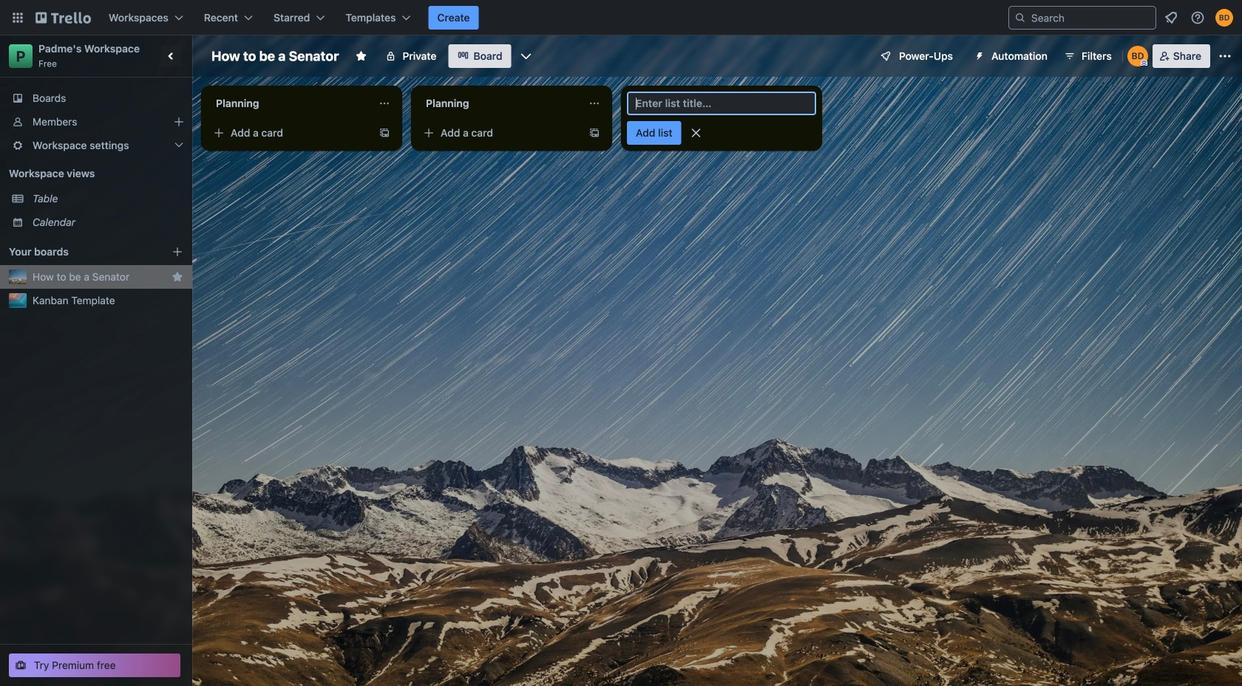 Task type: describe. For each thing, give the bounding box(es) containing it.
cancel list editing image
[[689, 126, 704, 141]]

search image
[[1015, 12, 1026, 24]]

Board name text field
[[204, 44, 346, 68]]

workspace navigation collapse icon image
[[161, 46, 182, 67]]

star or unstar board image
[[355, 50, 367, 62]]

primary element
[[0, 0, 1242, 35]]

2 create from template… image from the left
[[589, 127, 600, 139]]

add board image
[[172, 246, 183, 258]]

0 notifications image
[[1162, 9, 1180, 27]]

this member is an admin of this board. image
[[1141, 60, 1148, 67]]



Task type: vqa. For each thing, say whether or not it's contained in the screenshot.
Star or unstar board image
yes



Task type: locate. For each thing, give the bounding box(es) containing it.
starred icon image
[[172, 271, 183, 283]]

back to home image
[[35, 6, 91, 30]]

your boards with 2 items element
[[9, 243, 149, 261]]

1 create from template… image from the left
[[379, 127, 390, 139]]

barb dwyer (barbdwyer3) image
[[1216, 9, 1233, 27], [1128, 46, 1148, 67]]

1 vertical spatial barb dwyer (barbdwyer3) image
[[1128, 46, 1148, 67]]

0 horizontal spatial create from template… image
[[379, 127, 390, 139]]

Search field
[[1026, 7, 1156, 28]]

0 horizontal spatial barb dwyer (barbdwyer3) image
[[1128, 46, 1148, 67]]

barb dwyer (barbdwyer3) image down "search" field
[[1128, 46, 1148, 67]]

1 horizontal spatial create from template… image
[[589, 127, 600, 139]]

1 horizontal spatial barb dwyer (barbdwyer3) image
[[1216, 9, 1233, 27]]

0 vertical spatial barb dwyer (barbdwyer3) image
[[1216, 9, 1233, 27]]

Enter list title… text field
[[627, 92, 816, 115]]

create from template… image
[[379, 127, 390, 139], [589, 127, 600, 139]]

open information menu image
[[1191, 10, 1205, 25]]

show menu image
[[1218, 49, 1233, 64]]

customize views image
[[519, 49, 534, 64]]

barb dwyer (barbdwyer3) image right open information menu 'icon'
[[1216, 9, 1233, 27]]

None text field
[[207, 92, 373, 115], [417, 92, 583, 115], [207, 92, 373, 115], [417, 92, 583, 115]]



